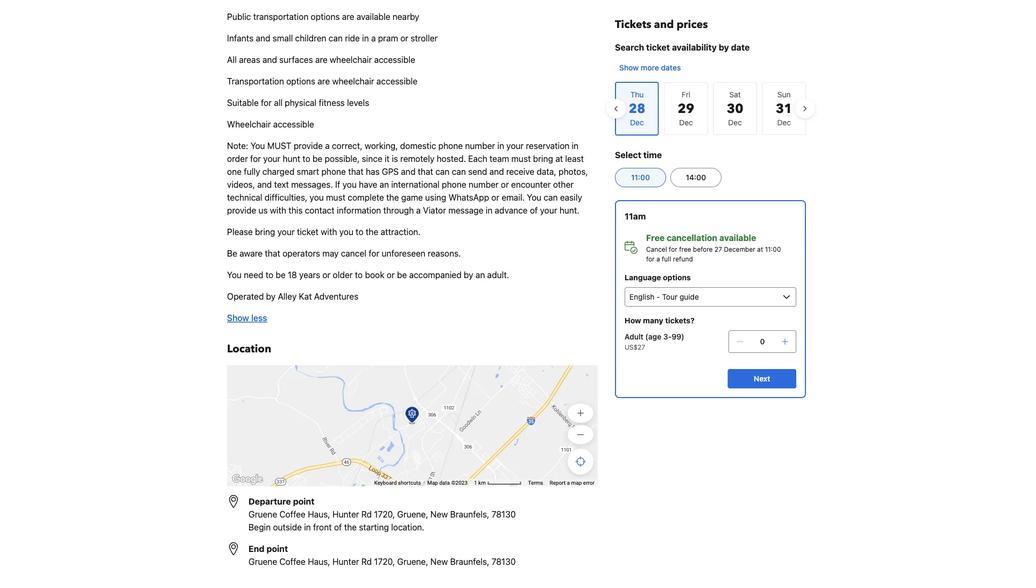 Task type: locate. For each thing, give the bounding box(es) containing it.
error
[[583, 480, 595, 486]]

send
[[468, 167, 487, 177]]

game
[[401, 192, 423, 203]]

1 gruene from the top
[[249, 509, 277, 520]]

that down remotely
[[418, 167, 433, 177]]

0 vertical spatial accessible
[[374, 55, 415, 65]]

0 vertical spatial 1720,
[[374, 509, 395, 520]]

1 horizontal spatial the
[[366, 227, 378, 237]]

all areas and surfaces are wheelchair accessible
[[227, 55, 415, 65]]

0 vertical spatial coffee
[[279, 509, 306, 520]]

gruene down end
[[249, 557, 277, 567]]

©2023
[[451, 480, 468, 486]]

dec for 30
[[728, 118, 742, 127]]

1 vertical spatial the
[[366, 227, 378, 237]]

0 horizontal spatial at
[[555, 154, 563, 164]]

1 vertical spatial 78130
[[492, 557, 516, 567]]

a left full
[[656, 255, 660, 263]]

0 horizontal spatial an
[[380, 179, 389, 190]]

ticket up operators
[[297, 227, 318, 237]]

are up transportation options are wheelchair accessible
[[315, 55, 328, 65]]

point for end
[[267, 544, 288, 554]]

0 vertical spatial rd
[[361, 509, 372, 520]]

gruene for end
[[249, 557, 277, 567]]

show left less on the bottom left of the page
[[227, 313, 249, 323]]

availability
[[672, 42, 717, 52]]

next button
[[728, 369, 796, 389]]

of right 'advance' at top
[[530, 205, 538, 216]]

options up infants and small children can ride in a pram or stroller on the left top of page
[[311, 12, 340, 22]]

0 vertical spatial wheelchair
[[330, 55, 372, 65]]

0 horizontal spatial the
[[344, 522, 357, 532]]

0 vertical spatial options
[[311, 12, 340, 22]]

you up be aware that operators may cancel for unforeseen reasons.
[[339, 227, 353, 237]]

data
[[439, 480, 450, 486]]

1 vertical spatial bring
[[255, 227, 275, 237]]

sun 31 dec
[[776, 90, 793, 127]]

1 dec from the left
[[679, 118, 693, 127]]

you right the if
[[343, 179, 357, 190]]

1 horizontal spatial 11:00
[[765, 245, 781, 253]]

show more dates
[[619, 63, 681, 72]]

and down team on the left top
[[489, 167, 504, 177]]

1 vertical spatial new
[[430, 557, 448, 567]]

dec inside fri 29 dec
[[679, 118, 693, 127]]

or left older
[[322, 270, 331, 280]]

2 coffee from the top
[[279, 557, 306, 567]]

at left least
[[555, 154, 563, 164]]

international
[[391, 179, 440, 190]]

2 horizontal spatial that
[[418, 167, 433, 177]]

you right note:
[[251, 141, 265, 151]]

show for show more dates
[[619, 63, 639, 72]]

accessible
[[374, 55, 415, 65], [377, 76, 418, 86], [273, 119, 314, 129]]

by left adult.
[[464, 270, 473, 280]]

since
[[362, 154, 382, 164]]

1 1720, from the top
[[374, 509, 395, 520]]

select
[[615, 150, 641, 160]]

2 vertical spatial you
[[227, 270, 242, 280]]

0 vertical spatial gruene
[[249, 509, 277, 520]]

rd up 'starting'
[[361, 509, 372, 520]]

rd inside end point gruene coffee haus, hunter rd 1720, gruene, new braunfels, 78130
[[361, 557, 372, 567]]

for up "fully"
[[250, 154, 261, 164]]

search ticket availability by date
[[615, 42, 750, 52]]

11:00 right december
[[765, 245, 781, 253]]

0 horizontal spatial dec
[[679, 118, 693, 127]]

1 vertical spatial of
[[334, 522, 342, 532]]

front
[[313, 522, 332, 532]]

are down all areas and surfaces are wheelchair accessible
[[318, 76, 330, 86]]

accompanied
[[409, 270, 462, 280]]

that left 'has'
[[348, 167, 364, 177]]

be
[[313, 154, 322, 164], [276, 270, 286, 280], [397, 270, 407, 280]]

1 vertical spatial options
[[286, 76, 315, 86]]

available up pram at the left top of the page
[[357, 12, 390, 22]]

1 vertical spatial show
[[227, 313, 249, 323]]

29
[[678, 100, 694, 118]]

in inside departure point gruene coffee haus, hunter rd 1720, gruene, new braunfels, 78130 begin outside in front of the starting location.
[[304, 522, 311, 532]]

dec down 31
[[777, 118, 791, 127]]

phone up whatsapp
[[442, 179, 466, 190]]

2 gruene, from the top
[[397, 557, 428, 567]]

gruene, for departure point gruene coffee haus, hunter rd 1720, gruene, new braunfels, 78130 begin outside in front of the starting location.
[[397, 509, 428, 520]]

1 vertical spatial gruene,
[[397, 557, 428, 567]]

for inside note: you must provide a correct, working, domestic phone number in your reservation in order for your hunt to be possible, since it is remotely hosted. each team must bring at least one fully charged smart phone that has gps and that can can send and receive data, photos, videos, and text messages. if you have an international phone number or encounter other technical difficulties, you must complete the game using whatsapp or email. you can easily provide us with this contact information through a viator message in advance of your hunt.
[[250, 154, 261, 164]]

new
[[430, 509, 448, 520], [430, 557, 448, 567]]

data,
[[537, 167, 556, 177]]

0 vertical spatial you
[[251, 141, 265, 151]]

hunter up 'starting'
[[332, 509, 359, 520]]

and up international
[[401, 167, 416, 177]]

show
[[619, 63, 639, 72], [227, 313, 249, 323]]

have
[[359, 179, 377, 190]]

region
[[606, 77, 815, 140]]

0 horizontal spatial available
[[357, 12, 390, 22]]

0 horizontal spatial point
[[267, 544, 288, 554]]

2 vertical spatial by
[[266, 291, 276, 302]]

or
[[400, 33, 408, 43], [501, 179, 509, 190], [491, 192, 499, 203], [322, 270, 331, 280], [387, 270, 395, 280]]

with right us
[[270, 205, 286, 216]]

1 vertical spatial with
[[321, 227, 337, 237]]

whatsapp
[[449, 192, 489, 203]]

0 vertical spatial bring
[[533, 154, 553, 164]]

0 vertical spatial with
[[270, 205, 286, 216]]

0 vertical spatial available
[[357, 12, 390, 22]]

note:
[[227, 141, 248, 151]]

for up full
[[669, 245, 677, 253]]

1 vertical spatial gruene
[[249, 557, 277, 567]]

gruene, up 'location.'
[[397, 509, 428, 520]]

point inside end point gruene coffee haus, hunter rd 1720, gruene, new braunfels, 78130
[[267, 544, 288, 554]]

0 vertical spatial at
[[555, 154, 563, 164]]

be left 18 at the left of the page
[[276, 270, 286, 280]]

to up smart
[[303, 154, 310, 164]]

gruene
[[249, 509, 277, 520], [249, 557, 277, 567]]

1 horizontal spatial by
[[464, 270, 473, 280]]

rd down 'starting'
[[361, 557, 372, 567]]

1 vertical spatial 11:00
[[765, 245, 781, 253]]

your up charged
[[263, 154, 280, 164]]

number up each on the left
[[465, 141, 495, 151]]

infants and small children can ride in a pram or stroller
[[227, 33, 438, 43]]

suitable
[[227, 98, 259, 108]]

tickets?
[[665, 316, 695, 325]]

coffee up outside
[[279, 509, 306, 520]]

wheelchair up "levels"
[[332, 76, 374, 86]]

1 horizontal spatial show
[[619, 63, 639, 72]]

dec inside sun 31 dec
[[777, 118, 791, 127]]

for down the cancel
[[646, 255, 655, 263]]

2 horizontal spatial you
[[527, 192, 541, 203]]

braunfels, for end point gruene coffee haus, hunter rd 1720, gruene, new braunfels, 78130
[[450, 557, 489, 567]]

operators
[[283, 248, 320, 259]]

a up the possible,
[[325, 141, 330, 151]]

1 horizontal spatial ticket
[[646, 42, 670, 52]]

2 rd from the top
[[361, 557, 372, 567]]

available
[[357, 12, 390, 22], [719, 233, 756, 243]]

how many tickets?
[[625, 316, 695, 325]]

1 vertical spatial an
[[476, 270, 485, 280]]

new inside departure point gruene coffee haus, hunter rd 1720, gruene, new braunfels, 78130 begin outside in front of the starting location.
[[430, 509, 448, 520]]

charged
[[262, 167, 295, 177]]

1 vertical spatial haus,
[[308, 557, 330, 567]]

you up contact
[[310, 192, 324, 203]]

keyboard shortcuts button
[[374, 479, 421, 487]]

0 vertical spatial must
[[511, 154, 531, 164]]

each
[[468, 154, 487, 164]]

0 horizontal spatial be
[[276, 270, 286, 280]]

bring down us
[[255, 227, 275, 237]]

easily
[[560, 192, 582, 203]]

1 vertical spatial ticket
[[297, 227, 318, 237]]

information
[[337, 205, 381, 216]]

number down send
[[469, 179, 499, 190]]

1 horizontal spatial be
[[313, 154, 322, 164]]

0 vertical spatial an
[[380, 179, 389, 190]]

1 horizontal spatial available
[[719, 233, 756, 243]]

to left book
[[355, 270, 363, 280]]

provide down technical
[[227, 205, 256, 216]]

2 braunfels, from the top
[[450, 557, 489, 567]]

1 horizontal spatial of
[[530, 205, 538, 216]]

2 1720, from the top
[[374, 557, 395, 567]]

keyboard
[[374, 480, 397, 486]]

1720, inside departure point gruene coffee haus, hunter rd 1720, gruene, new braunfels, 78130 begin outside in front of the starting location.
[[374, 509, 395, 520]]

bring up data,
[[533, 154, 553, 164]]

point up outside
[[293, 496, 315, 507]]

you left need at top left
[[227, 270, 242, 280]]

coffee for end
[[279, 557, 306, 567]]

1 haus, from the top
[[308, 509, 330, 520]]

0 vertical spatial you
[[343, 179, 357, 190]]

show inside 'button'
[[227, 313, 249, 323]]

and left prices
[[654, 17, 674, 32]]

dec for 31
[[777, 118, 791, 127]]

78130 inside end point gruene coffee haus, hunter rd 1720, gruene, new braunfels, 78130
[[492, 557, 516, 567]]

the up through
[[386, 192, 399, 203]]

1 horizontal spatial that
[[348, 167, 364, 177]]

in left front
[[304, 522, 311, 532]]

dec inside sat 30 dec
[[728, 118, 742, 127]]

report a map error
[[550, 480, 595, 486]]

search
[[615, 42, 644, 52]]

1 horizontal spatial point
[[293, 496, 315, 507]]

provide up hunt
[[294, 141, 323, 151]]

in left 'advance' at top
[[486, 205, 493, 216]]

2 vertical spatial accessible
[[273, 119, 314, 129]]

1 horizontal spatial dec
[[728, 118, 742, 127]]

report a map error link
[[550, 480, 595, 486]]

braunfels,
[[450, 509, 489, 520], [450, 557, 489, 567]]

0 vertical spatial new
[[430, 509, 448, 520]]

2 vertical spatial the
[[344, 522, 357, 532]]

2 horizontal spatial the
[[386, 192, 399, 203]]

gruene, down 'location.'
[[397, 557, 428, 567]]

public transportation options are available nearby
[[227, 12, 419, 22]]

1 vertical spatial by
[[464, 270, 473, 280]]

by left 'alley'
[[266, 291, 276, 302]]

hunter inside departure point gruene coffee haus, hunter rd 1720, gruene, new braunfels, 78130 begin outside in front of the starting location.
[[332, 509, 359, 520]]

2 new from the top
[[430, 557, 448, 567]]

that right aware on the top
[[265, 248, 280, 259]]

hunt
[[283, 154, 300, 164]]

an down gps
[[380, 179, 389, 190]]

1 vertical spatial 1720,
[[374, 557, 395, 567]]

domestic
[[400, 141, 436, 151]]

gruene inside departure point gruene coffee haus, hunter rd 1720, gruene, new braunfels, 78130 begin outside in front of the starting location.
[[249, 509, 277, 520]]

1720, inside end point gruene coffee haus, hunter rd 1720, gruene, new braunfels, 78130
[[374, 557, 395, 567]]

0
[[760, 337, 765, 346]]

show less button
[[227, 312, 267, 324]]

78130 for departure point gruene coffee haus, hunter rd 1720, gruene, new braunfels, 78130 begin outside in front of the starting location.
[[492, 509, 516, 520]]

unforeseen
[[382, 248, 426, 259]]

haus, inside departure point gruene coffee haus, hunter rd 1720, gruene, new braunfels, 78130 begin outside in front of the starting location.
[[308, 509, 330, 520]]

1 vertical spatial available
[[719, 233, 756, 243]]

point for departure
[[293, 496, 315, 507]]

google image
[[230, 472, 265, 486]]

14:00
[[686, 173, 706, 182]]

0 vertical spatial the
[[386, 192, 399, 203]]

gruene inside end point gruene coffee haus, hunter rd 1720, gruene, new braunfels, 78130
[[249, 557, 277, 567]]

levels
[[347, 98, 369, 108]]

0 horizontal spatial of
[[334, 522, 342, 532]]

0 vertical spatial braunfels,
[[450, 509, 489, 520]]

dec down 30
[[728, 118, 742, 127]]

must
[[511, 154, 531, 164], [326, 192, 345, 203]]

haus, down front
[[308, 557, 330, 567]]

bring
[[533, 154, 553, 164], [255, 227, 275, 237]]

2 hunter from the top
[[332, 557, 359, 567]]

1 vertical spatial at
[[757, 245, 763, 253]]

1720, up 'starting'
[[374, 509, 395, 520]]

your
[[506, 141, 524, 151], [263, 154, 280, 164], [540, 205, 557, 216], [277, 227, 295, 237]]

1720, down 'starting'
[[374, 557, 395, 567]]

alley
[[278, 291, 297, 302]]

2 gruene from the top
[[249, 557, 277, 567]]

can
[[329, 33, 343, 43], [435, 167, 450, 177], [452, 167, 466, 177], [544, 192, 558, 203]]

1720, for departure
[[374, 509, 395, 520]]

or up email.
[[501, 179, 509, 190]]

0 vertical spatial 11:00
[[631, 173, 650, 182]]

1 coffee from the top
[[279, 509, 306, 520]]

a left map
[[567, 480, 570, 486]]

2 vertical spatial are
[[318, 76, 330, 86]]

with
[[270, 205, 286, 216], [321, 227, 337, 237]]

show down search
[[619, 63, 639, 72]]

are up ride on the top left of the page
[[342, 12, 354, 22]]

public
[[227, 12, 251, 22]]

options for transportation
[[286, 76, 315, 86]]

2 haus, from the top
[[308, 557, 330, 567]]

haus, up front
[[308, 509, 330, 520]]

viator
[[423, 205, 446, 216]]

messages.
[[291, 179, 333, 190]]

gruene, inside departure point gruene coffee haus, hunter rd 1720, gruene, new braunfels, 78130 begin outside in front of the starting location.
[[397, 509, 428, 520]]

options
[[311, 12, 340, 22], [286, 76, 315, 86], [663, 273, 691, 282]]

0 vertical spatial by
[[719, 42, 729, 52]]

of right front
[[334, 522, 342, 532]]

haus,
[[308, 509, 330, 520], [308, 557, 330, 567]]

new inside end point gruene coffee haus, hunter rd 1720, gruene, new braunfels, 78130
[[430, 557, 448, 567]]

gruene up begin
[[249, 509, 277, 520]]

3 dec from the left
[[777, 118, 791, 127]]

fitness
[[319, 98, 345, 108]]

options down "refund"
[[663, 273, 691, 282]]

1 rd from the top
[[361, 509, 372, 520]]

new for departure point gruene coffee haus, hunter rd 1720, gruene, new braunfels, 78130 begin outside in front of the starting location.
[[430, 509, 448, 520]]

of inside note: you must provide a correct, working, domestic phone number in your reservation in order for your hunt to be possible, since it is remotely hosted. each team must bring at least one fully charged smart phone that has gps and that can can send and receive data, photos, videos, and text messages. if you have an international phone number or encounter other technical difficulties, you must complete the game using whatsapp or email. you can easily provide us with this contact information through a viator message in advance of your hunt.
[[530, 205, 538, 216]]

ticket up show more dates
[[646, 42, 670, 52]]

1 horizontal spatial with
[[321, 227, 337, 237]]

gruene, inside end point gruene coffee haus, hunter rd 1720, gruene, new braunfels, 78130
[[397, 557, 428, 567]]

2 horizontal spatial dec
[[777, 118, 791, 127]]

are
[[342, 12, 354, 22], [315, 55, 328, 65], [318, 76, 330, 86]]

0 vertical spatial of
[[530, 205, 538, 216]]

the down information
[[366, 227, 378, 237]]

1 vertical spatial coffee
[[279, 557, 306, 567]]

point right end
[[267, 544, 288, 554]]

by
[[719, 42, 729, 52], [464, 270, 473, 280], [266, 291, 276, 302]]

show inside button
[[619, 63, 639, 72]]

haus, inside end point gruene coffee haus, hunter rd 1720, gruene, new braunfels, 78130
[[308, 557, 330, 567]]

for right cancel
[[369, 248, 379, 259]]

gruene,
[[397, 509, 428, 520], [397, 557, 428, 567]]

an inside note: you must provide a correct, working, domestic phone number in your reservation in order for your hunt to be possible, since it is remotely hosted. each team must bring at least one fully charged smart phone that has gps and that can can send and receive data, photos, videos, and text messages. if you have an international phone number or encounter other technical difficulties, you must complete the game using whatsapp or email. you can easily provide us with this contact information through a viator message in advance of your hunt.
[[380, 179, 389, 190]]

0 vertical spatial 78130
[[492, 509, 516, 520]]

keyboard shortcuts
[[374, 480, 421, 486]]

contact
[[305, 205, 335, 216]]

a left pram at the left top of the page
[[371, 33, 376, 43]]

1 braunfels, from the top
[[450, 509, 489, 520]]

technical
[[227, 192, 262, 203]]

78130 for end point gruene coffee haus, hunter rd 1720, gruene, new braunfels, 78130
[[492, 557, 516, 567]]

nearby
[[393, 12, 419, 22]]

to down information
[[356, 227, 363, 237]]

coffee inside end point gruene coffee haus, hunter rd 1720, gruene, new braunfels, 78130
[[279, 557, 306, 567]]

0 vertical spatial point
[[293, 496, 315, 507]]

wheelchair down ride on the top left of the page
[[330, 55, 372, 65]]

your up team on the left top
[[506, 141, 524, 151]]

options up physical at the left of the page
[[286, 76, 315, 86]]

to
[[303, 154, 310, 164], [356, 227, 363, 237], [266, 270, 273, 280], [355, 270, 363, 280]]

11:00 down select time
[[631, 173, 650, 182]]

point inside departure point gruene coffee haus, hunter rd 1720, gruene, new braunfels, 78130 begin outside in front of the starting location.
[[293, 496, 315, 507]]

must down the if
[[326, 192, 345, 203]]

0 horizontal spatial must
[[326, 192, 345, 203]]

0 horizontal spatial with
[[270, 205, 286, 216]]

the left 'starting'
[[344, 522, 357, 532]]

available up december
[[719, 233, 756, 243]]

1 gruene, from the top
[[397, 509, 428, 520]]

hunter inside end point gruene coffee haus, hunter rd 1720, gruene, new braunfels, 78130
[[332, 557, 359, 567]]

phone up the if
[[321, 167, 346, 177]]

0 horizontal spatial show
[[227, 313, 249, 323]]

possible,
[[325, 154, 360, 164]]

rd inside departure point gruene coffee haus, hunter rd 1720, gruene, new braunfels, 78130 begin outside in front of the starting location.
[[361, 509, 372, 520]]

or right pram at the left top of the page
[[400, 33, 408, 43]]

at right december
[[757, 245, 763, 253]]

0 vertical spatial haus,
[[308, 509, 330, 520]]

you down 'encounter'
[[527, 192, 541, 203]]

0 vertical spatial hunter
[[332, 509, 359, 520]]

78130 inside departure point gruene coffee haus, hunter rd 1720, gruene, new braunfels, 78130 begin outside in front of the starting location.
[[492, 509, 516, 520]]

1 new from the top
[[430, 509, 448, 520]]

free cancellation available cancel for free before 27 december at 11:00 for a full refund
[[646, 233, 781, 263]]

2 horizontal spatial be
[[397, 270, 407, 280]]

to right need at top left
[[266, 270, 273, 280]]

braunfels, inside departure point gruene coffee haus, hunter rd 1720, gruene, new braunfels, 78130 begin outside in front of the starting location.
[[450, 509, 489, 520]]

0 horizontal spatial bring
[[255, 227, 275, 237]]

adult (age 3-99) us$27
[[625, 332, 684, 351]]

braunfels, inside end point gruene coffee haus, hunter rd 1720, gruene, new braunfels, 78130
[[450, 557, 489, 567]]

2 78130 from the top
[[492, 557, 516, 567]]

0 vertical spatial gruene,
[[397, 509, 428, 520]]

dec down 29
[[679, 118, 693, 127]]

0 horizontal spatial by
[[266, 291, 276, 302]]

0 vertical spatial show
[[619, 63, 639, 72]]

2 dec from the left
[[728, 118, 742, 127]]

coffee inside departure point gruene coffee haus, hunter rd 1720, gruene, new braunfels, 78130 begin outside in front of the starting location.
[[279, 509, 306, 520]]

hunter down 'starting'
[[332, 557, 359, 567]]

a inside free cancellation available cancel for free before 27 december at 11:00 for a full refund
[[656, 255, 660, 263]]

1 vertical spatial hunter
[[332, 557, 359, 567]]

1 hunter from the top
[[332, 509, 359, 520]]

18
[[288, 270, 297, 280]]

us$27
[[625, 343, 645, 351]]

1 horizontal spatial provide
[[294, 141, 323, 151]]

1 vertical spatial braunfels,
[[450, 557, 489, 567]]

for left the "all"
[[261, 98, 272, 108]]

must up receive
[[511, 154, 531, 164]]

phone
[[438, 141, 463, 151], [321, 167, 346, 177], [442, 179, 466, 190]]

1 78130 from the top
[[492, 509, 516, 520]]

with up "may"
[[321, 227, 337, 237]]

show for show less
[[227, 313, 249, 323]]

for
[[261, 98, 272, 108], [250, 154, 261, 164], [669, 245, 677, 253], [369, 248, 379, 259], [646, 255, 655, 263]]



Task type: vqa. For each thing, say whether or not it's contained in the screenshot.


Task type: describe. For each thing, give the bounding box(es) containing it.
infants
[[227, 33, 254, 43]]

braunfels, for departure point gruene coffee haus, hunter rd 1720, gruene, new braunfels, 78130 begin outside in front of the starting location.
[[450, 509, 489, 520]]

gps
[[382, 167, 399, 177]]

km
[[478, 480, 486, 486]]

us
[[258, 205, 268, 216]]

cancellation
[[667, 233, 717, 243]]

date
[[731, 42, 750, 52]]

map region
[[186, 337, 600, 581]]

1 km
[[474, 480, 487, 486]]

sat 30 dec
[[727, 90, 743, 127]]

fri
[[682, 90, 690, 99]]

report
[[550, 480, 566, 486]]

smart
[[297, 167, 319, 177]]

december
[[724, 245, 755, 253]]

terms
[[528, 480, 543, 486]]

27
[[715, 245, 722, 253]]

to inside note: you must provide a correct, working, domestic phone number in your reservation in order for your hunt to be possible, since it is remotely hosted. each team must bring at least one fully charged smart phone that has gps and that can can send and receive data, photos, videos, and text messages. if you have an international phone number or encounter other technical difficulties, you must complete the game using whatsapp or email. you can easily provide us with this contact information through a viator message in advance of your hunt.
[[303, 154, 310, 164]]

options for language
[[663, 273, 691, 282]]

in right ride on the top left of the page
[[362, 33, 369, 43]]

1 vertical spatial you
[[527, 192, 541, 203]]

prices
[[677, 17, 708, 32]]

be aware that operators may cancel for unforeseen reasons.
[[227, 248, 461, 259]]

transportation
[[227, 76, 284, 86]]

refund
[[673, 255, 693, 263]]

shortcuts
[[398, 480, 421, 486]]

and left text
[[257, 179, 272, 190]]

must
[[267, 141, 291, 151]]

you need to be 18 years or older to book or be accompanied by an adult.
[[227, 270, 509, 280]]

free
[[646, 233, 665, 243]]

begin
[[249, 522, 271, 532]]

reservation
[[526, 141, 570, 151]]

1 vertical spatial wheelchair
[[332, 76, 374, 86]]

gruene for departure
[[249, 509, 277, 520]]

if
[[335, 179, 340, 190]]

at inside note: you must provide a correct, working, domestic phone number in your reservation in order for your hunt to be possible, since it is remotely hosted. each team must bring at least one fully charged smart phone that has gps and that can can send and receive data, photos, videos, and text messages. if you have an international phone number or encounter other technical difficulties, you must complete the game using whatsapp or email. you can easily provide us with this contact information through a viator message in advance of your hunt.
[[555, 154, 563, 164]]

least
[[565, 154, 584, 164]]

of inside departure point gruene coffee haus, hunter rd 1720, gruene, new braunfels, 78130 begin outside in front of the starting location.
[[334, 522, 342, 532]]

0 horizontal spatial that
[[265, 248, 280, 259]]

0 vertical spatial number
[[465, 141, 495, 151]]

coffee for departure
[[279, 509, 306, 520]]

using
[[425, 192, 446, 203]]

your left hunt. on the right of page
[[540, 205, 557, 216]]

0 vertical spatial phone
[[438, 141, 463, 151]]

show more dates button
[[615, 58, 685, 77]]

rd for departure
[[361, 509, 372, 520]]

working,
[[365, 141, 398, 151]]

please
[[227, 227, 253, 237]]

physical
[[285, 98, 317, 108]]

0 horizontal spatial 11:00
[[631, 173, 650, 182]]

and left small on the left top of page
[[256, 33, 270, 43]]

the inside departure point gruene coffee haus, hunter rd 1720, gruene, new braunfels, 78130 begin outside in front of the starting location.
[[344, 522, 357, 532]]

it
[[385, 154, 390, 164]]

text
[[274, 179, 289, 190]]

wheelchair accessible
[[227, 119, 314, 129]]

next
[[754, 374, 770, 383]]

departure
[[249, 496, 291, 507]]

location
[[227, 342, 271, 356]]

one
[[227, 167, 242, 177]]

this
[[288, 205, 303, 216]]

more
[[641, 63, 659, 72]]

haus, for end
[[308, 557, 330, 567]]

select time
[[615, 150, 662, 160]]

0 vertical spatial are
[[342, 12, 354, 22]]

or left email.
[[491, 192, 499, 203]]

0 vertical spatial provide
[[294, 141, 323, 151]]

3-
[[663, 332, 672, 341]]

new for end point gruene coffee haus, hunter rd 1720, gruene, new braunfels, 78130
[[430, 557, 448, 567]]

operated
[[227, 291, 264, 302]]

with inside note: you must provide a correct, working, domestic phone number in your reservation in order for your hunt to be possible, since it is remotely hosted. each team must bring at least one fully charged smart phone that has gps and that can can send and receive data, photos, videos, and text messages. if you have an international phone number or encounter other technical difficulties, you must complete the game using whatsapp or email. you can easily provide us with this contact information through a viator message in advance of your hunt.
[[270, 205, 286, 216]]

book
[[365, 270, 384, 280]]

fri 29 dec
[[678, 90, 694, 127]]

departure point gruene coffee haus, hunter rd 1720, gruene, new braunfels, 78130 begin outside in front of the starting location.
[[249, 496, 516, 532]]

is
[[392, 154, 398, 164]]

dec for 29
[[679, 118, 693, 127]]

region containing 29
[[606, 77, 815, 140]]

need
[[244, 270, 263, 280]]

kat
[[299, 291, 312, 302]]

attraction.
[[381, 227, 421, 237]]

bring inside note: you must provide a correct, working, domestic phone number in your reservation in order for your hunt to be possible, since it is remotely hosted. each team must bring at least one fully charged smart phone that has gps and that can can send and receive data, photos, videos, and text messages. if you have an international phone number or encounter other technical difficulties, you must complete the game using whatsapp or email. you can easily provide us with this contact information through a viator message in advance of your hunt.
[[533, 154, 553, 164]]

difficulties,
[[265, 192, 307, 203]]

hunt.
[[560, 205, 579, 216]]

videos,
[[227, 179, 255, 190]]

in up team on the left top
[[497, 141, 504, 151]]

2 vertical spatial phone
[[442, 179, 466, 190]]

all
[[227, 55, 237, 65]]

operated by alley kat adventures
[[227, 291, 358, 302]]

a down game
[[416, 205, 421, 216]]

stroller
[[411, 33, 438, 43]]

transportation
[[253, 12, 309, 22]]

team
[[490, 154, 509, 164]]

rd for end
[[361, 557, 372, 567]]

0 horizontal spatial ticket
[[297, 227, 318, 237]]

and right areas at left top
[[262, 55, 277, 65]]

how
[[625, 316, 641, 325]]

0 horizontal spatial you
[[227, 270, 242, 280]]

the inside note: you must provide a correct, working, domestic phone number in your reservation in order for your hunt to be possible, since it is remotely hosted. each team must bring at least one fully charged smart phone that has gps and that can can send and receive data, photos, videos, and text messages. if you have an international phone number or encounter other technical difficulties, you must complete the game using whatsapp or email. you can easily provide us with this contact information through a viator message in advance of your hunt.
[[386, 192, 399, 203]]

email.
[[502, 192, 525, 203]]

11:00 inside free cancellation available cancel for free before 27 december at 11:00 for a full refund
[[765, 245, 781, 253]]

your down this
[[277, 227, 295, 237]]

1 horizontal spatial must
[[511, 154, 531, 164]]

2 horizontal spatial by
[[719, 42, 729, 52]]

hosted.
[[437, 154, 466, 164]]

1 vertical spatial provide
[[227, 205, 256, 216]]

ride
[[345, 33, 360, 43]]

time
[[643, 150, 662, 160]]

tickets
[[615, 17, 651, 32]]

starting
[[359, 522, 389, 532]]

hunter for end
[[332, 557, 359, 567]]

be inside note: you must provide a correct, working, domestic phone number in your reservation in order for your hunt to be possible, since it is remotely hosted. each team must bring at least one fully charged smart phone that has gps and that can can send and receive data, photos, videos, and text messages. if you have an international phone number or encounter other technical difficulties, you must complete the game using whatsapp or email. you can easily provide us with this contact information through a viator message in advance of your hunt.
[[313, 154, 322, 164]]

1 vertical spatial accessible
[[377, 76, 418, 86]]

1 vertical spatial are
[[315, 55, 328, 65]]

order
[[227, 154, 248, 164]]

1 horizontal spatial an
[[476, 270, 485, 280]]

adult
[[625, 332, 643, 341]]

haus, for departure
[[308, 509, 330, 520]]

2 vertical spatial you
[[339, 227, 353, 237]]

adventures
[[314, 291, 358, 302]]

1 vertical spatial phone
[[321, 167, 346, 177]]

areas
[[239, 55, 260, 65]]

0 vertical spatial ticket
[[646, 42, 670, 52]]

1 horizontal spatial you
[[251, 141, 265, 151]]

at inside free cancellation available cancel for free before 27 december at 11:00 for a full refund
[[757, 245, 763, 253]]

free
[[679, 245, 691, 253]]

1 vertical spatial must
[[326, 192, 345, 203]]

surfaces
[[279, 55, 313, 65]]

terms link
[[528, 480, 543, 486]]

1 vertical spatial number
[[469, 179, 499, 190]]

may
[[322, 248, 339, 259]]

location.
[[391, 522, 424, 532]]

tickets and prices
[[615, 17, 708, 32]]

message
[[448, 205, 483, 216]]

1 vertical spatial you
[[310, 192, 324, 203]]

children
[[295, 33, 326, 43]]

available inside free cancellation available cancel for free before 27 december at 11:00 for a full refund
[[719, 233, 756, 243]]

1720, for end
[[374, 557, 395, 567]]

cancel
[[341, 248, 366, 259]]

(age
[[645, 332, 661, 341]]

hunter for departure
[[332, 509, 359, 520]]

map data ©2023
[[427, 480, 468, 486]]

suitable for all physical fitness levels
[[227, 98, 369, 108]]

language options
[[625, 273, 691, 282]]

gruene, for end point gruene coffee haus, hunter rd 1720, gruene, new braunfels, 78130
[[397, 557, 428, 567]]

or right book
[[387, 270, 395, 280]]

in up least
[[572, 141, 579, 151]]



